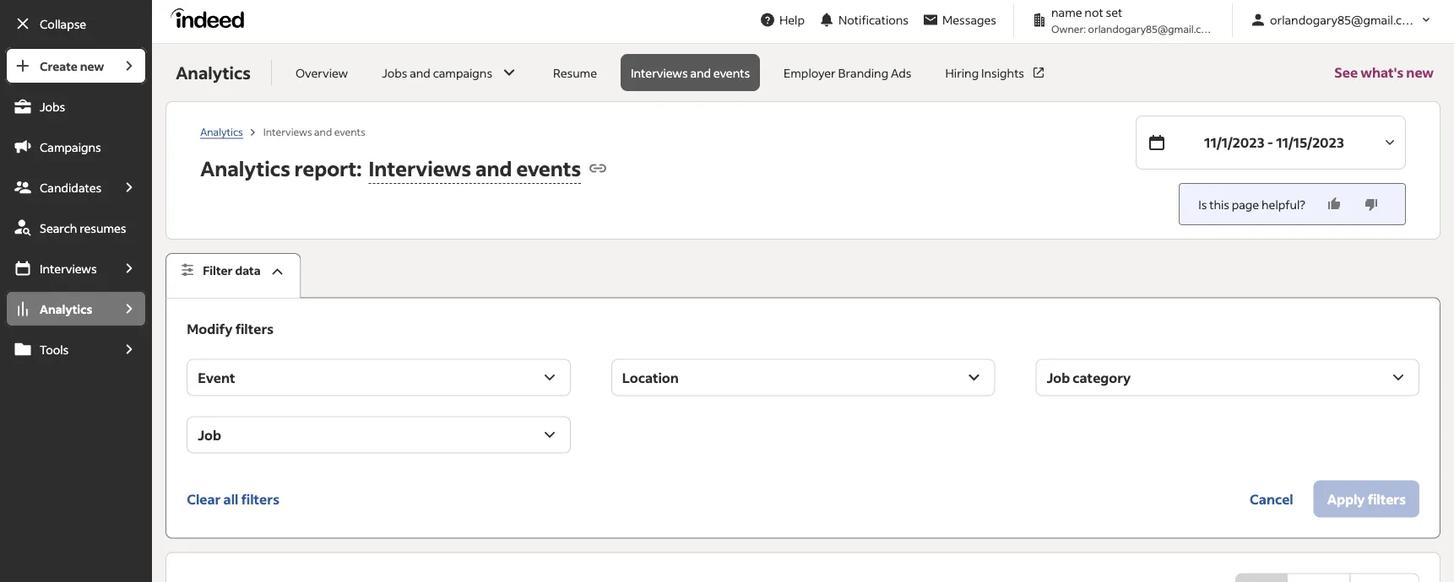 Task type: locate. For each thing, give the bounding box(es) containing it.
location
[[622, 369, 679, 386]]

candidates
[[40, 180, 102, 195]]

this page is not helpful image
[[1363, 196, 1380, 213]]

overview
[[296, 65, 348, 80]]

1 horizontal spatial job
[[1047, 369, 1070, 386]]

1 horizontal spatial orlandogary85@gmail.com
[[1270, 12, 1420, 27]]

job left category
[[1047, 369, 1070, 386]]

is
[[1199, 197, 1207, 212]]

create new
[[40, 58, 104, 73]]

1 vertical spatial filters
[[241, 491, 279, 508]]

search
[[40, 220, 77, 236]]

orlandogary85@gmail.com down set
[[1088, 22, 1216, 35]]

jobs
[[382, 65, 407, 80], [40, 99, 65, 114]]

cancel button
[[1237, 481, 1307, 518]]

notifications button
[[812, 1, 915, 38]]

menu bar containing create new
[[0, 47, 152, 583]]

clear
[[187, 491, 221, 508]]

0 horizontal spatial orlandogary85@gmail.com
[[1088, 22, 1216, 35]]

2 horizontal spatial events
[[714, 65, 750, 80]]

11/1/2023 - 11/15/2023
[[1204, 134, 1344, 151]]

job category button
[[1036, 359, 1420, 397]]

help button
[[752, 4, 812, 35]]

employer branding ads link
[[774, 54, 922, 91]]

orlandogary85@gmail.com up see at right top
[[1270, 12, 1420, 27]]

search resumes
[[40, 220, 126, 236]]

job down event
[[198, 427, 221, 444]]

campaigns
[[433, 65, 492, 80]]

name
[[1051, 5, 1082, 20]]

1 vertical spatial interviews and events
[[263, 125, 365, 138]]

0 vertical spatial analytics link
[[200, 125, 243, 139]]

is this page helpful?
[[1199, 197, 1306, 212]]

analytics link
[[200, 125, 243, 139], [5, 291, 112, 328]]

filters inside button
[[241, 491, 279, 508]]

1 vertical spatial job
[[198, 427, 221, 444]]

new right the create
[[80, 58, 104, 73]]

1 horizontal spatial interviews and events
[[631, 65, 750, 80]]

orlandogary85@gmail.com
[[1270, 12, 1420, 27], [1088, 22, 1216, 35]]

name not set owner: orlandogary85@gmail.com element
[[1024, 3, 1222, 36]]

location button
[[611, 359, 995, 397]]

job button
[[187, 417, 571, 454]]

menu bar
[[0, 47, 152, 583]]

orlandogary85@gmail.com button
[[1243, 4, 1441, 35]]

filter data button
[[166, 253, 301, 299]]

filter
[[203, 263, 233, 278]]

see what's new
[[1335, 64, 1434, 81]]

0 horizontal spatial analytics link
[[5, 291, 112, 328]]

1 vertical spatial analytics link
[[5, 291, 112, 328]]

interviews
[[631, 65, 688, 80], [263, 125, 312, 138], [369, 155, 471, 181], [40, 261, 97, 276]]

jobs inside button
[[382, 65, 407, 80]]

1 vertical spatial jobs
[[40, 99, 65, 114]]

1 horizontal spatial new
[[1406, 64, 1434, 81]]

events left show shareable url icon
[[516, 155, 581, 181]]

filter data
[[203, 263, 261, 278]]

event button
[[187, 359, 571, 397]]

analytics
[[176, 62, 251, 84], [200, 125, 243, 138], [200, 155, 290, 181], [40, 302, 92, 317]]

0 vertical spatial jobs
[[382, 65, 407, 80]]

category
[[1073, 369, 1131, 386]]

orlandogary85@gmail.com inside popup button
[[1270, 12, 1420, 27]]

new
[[80, 58, 104, 73], [1406, 64, 1434, 81]]

jobs down create new 'link'
[[40, 99, 65, 114]]

job
[[1047, 369, 1070, 386], [198, 427, 221, 444]]

jobs and campaigns button
[[372, 54, 530, 91]]

jobs left campaigns
[[382, 65, 407, 80]]

0 vertical spatial events
[[714, 65, 750, 80]]

collapse button
[[5, 5, 147, 42]]

resumes
[[80, 220, 126, 236]]

and inside button
[[410, 65, 431, 80]]

jobs inside "link"
[[40, 99, 65, 114]]

new right what's
[[1406, 64, 1434, 81]]

create new link
[[5, 47, 112, 84]]

tools link
[[5, 331, 112, 368]]

modify
[[187, 320, 233, 337]]

job for job
[[198, 427, 221, 444]]

and
[[410, 65, 431, 80], [690, 65, 711, 80], [314, 125, 332, 138], [475, 155, 512, 181]]

hiring insights
[[945, 65, 1024, 80]]

0 horizontal spatial jobs
[[40, 99, 65, 114]]

1 vertical spatial events
[[334, 125, 365, 138]]

filters
[[235, 320, 274, 337], [241, 491, 279, 508]]

events up report:
[[334, 125, 365, 138]]

1 horizontal spatial jobs
[[382, 65, 407, 80]]

0 horizontal spatial job
[[198, 427, 221, 444]]

orlandogary85@gmail.com inside name not set owner: orlandogary85@gmail.com
[[1088, 22, 1216, 35]]

data
[[235, 263, 261, 278]]

0 vertical spatial job
[[1047, 369, 1070, 386]]

jobs and campaigns
[[382, 65, 492, 80]]

events
[[714, 65, 750, 80], [334, 125, 365, 138], [516, 155, 581, 181]]

resume
[[553, 65, 597, 80]]

campaigns link
[[5, 128, 147, 166]]

0 horizontal spatial events
[[334, 125, 365, 138]]

job category
[[1047, 369, 1131, 386]]

1 horizontal spatial events
[[516, 155, 581, 181]]

employer branding ads
[[784, 65, 912, 80]]

interviews and events
[[631, 65, 750, 80], [263, 125, 365, 138]]

0 vertical spatial interviews and events
[[631, 65, 750, 80]]

messages link
[[915, 4, 1003, 35]]

event
[[198, 369, 235, 386]]

filters right all
[[241, 491, 279, 508]]

indeed home image
[[171, 8, 252, 28]]

events left employer
[[714, 65, 750, 80]]

filters right modify
[[235, 320, 274, 337]]

notifications
[[839, 12, 909, 27]]

collapse
[[40, 16, 86, 31]]

clear all filters button
[[187, 481, 279, 518]]

0 horizontal spatial new
[[80, 58, 104, 73]]



Task type: describe. For each thing, give the bounding box(es) containing it.
job for job category
[[1047, 369, 1070, 386]]

0 vertical spatial filters
[[235, 320, 274, 337]]

11/15/2023
[[1276, 134, 1344, 151]]

interviews link
[[5, 250, 112, 287]]

11/1/2023
[[1204, 134, 1265, 151]]

owner:
[[1051, 22, 1086, 35]]

page
[[1232, 197, 1259, 212]]

jobs link
[[5, 88, 147, 125]]

help
[[779, 12, 805, 27]]

helpful?
[[1262, 197, 1306, 212]]

interviews and events link
[[621, 54, 760, 91]]

-
[[1267, 134, 1274, 151]]

cancel
[[1250, 491, 1294, 508]]

clear all filters
[[187, 491, 279, 508]]

insights
[[981, 65, 1024, 80]]

ads
[[891, 65, 912, 80]]

see what's new button
[[1335, 44, 1434, 101]]

analytics inside menu bar
[[40, 302, 92, 317]]

this
[[1210, 197, 1230, 212]]

create
[[40, 58, 78, 73]]

interviews inside menu bar
[[40, 261, 97, 276]]

jobs for jobs and campaigns
[[382, 65, 407, 80]]

messages
[[942, 12, 997, 27]]

what's
[[1361, 64, 1404, 81]]

this page is helpful image
[[1326, 196, 1343, 213]]

candidates link
[[5, 169, 112, 206]]

interviews and events button
[[362, 150, 581, 187]]

jobs for jobs
[[40, 99, 65, 114]]

new inside 'link'
[[80, 58, 104, 73]]

branding
[[838, 65, 889, 80]]

set
[[1106, 5, 1123, 20]]

employer
[[784, 65, 836, 80]]

modify filters
[[187, 320, 274, 337]]

tools
[[40, 342, 69, 357]]

resume link
[[543, 54, 607, 91]]

overview link
[[285, 54, 358, 91]]

hiring
[[945, 65, 979, 80]]

all
[[223, 491, 238, 508]]

report:
[[294, 155, 362, 181]]

new inside button
[[1406, 64, 1434, 81]]

name not set owner: orlandogary85@gmail.com
[[1051, 5, 1216, 35]]

see
[[1335, 64, 1358, 81]]

0 horizontal spatial interviews and events
[[263, 125, 365, 138]]

1 horizontal spatial analytics link
[[200, 125, 243, 139]]

hiring insights link
[[935, 54, 1057, 91]]

not
[[1085, 5, 1104, 20]]

2 vertical spatial events
[[516, 155, 581, 181]]

campaigns
[[40, 139, 101, 155]]

show shareable url image
[[588, 158, 608, 179]]

search resumes link
[[5, 209, 147, 247]]

analytics link inside menu bar
[[5, 291, 112, 328]]

analytics report: interviews and events
[[200, 155, 581, 181]]



Task type: vqa. For each thing, say whether or not it's contained in the screenshot.
region
no



